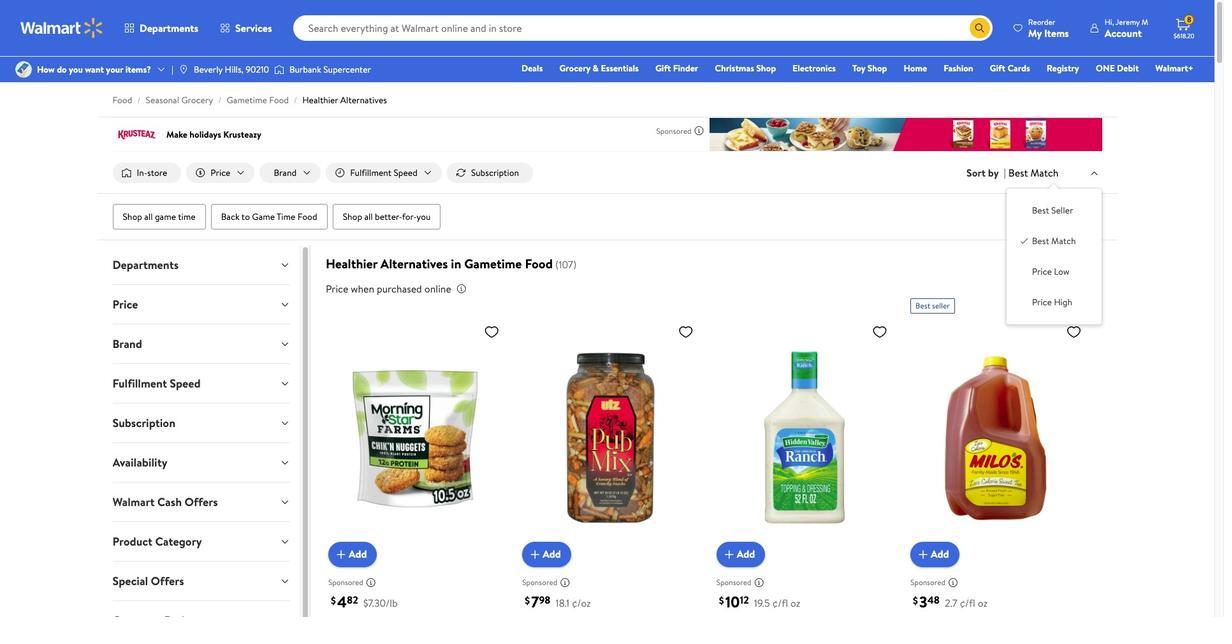 Task type: locate. For each thing, give the bounding box(es) containing it.
for-
[[402, 211, 417, 223]]

1 horizontal spatial  image
[[179, 64, 189, 75]]

$ 3 48 2.7 ¢/fl oz
[[914, 591, 988, 613]]

subscription inside dropdown button
[[113, 415, 176, 431]]

all left game
[[144, 211, 153, 223]]

fulfillment speed button up shop all better-for-you at the left of the page
[[326, 163, 442, 183]]

1 horizontal spatial fulfillment
[[350, 167, 392, 179]]

product category tab
[[102, 523, 300, 562]]

brand inside tab
[[113, 336, 142, 352]]

best match right "best match" option
[[1033, 235, 1077, 248]]

/
[[137, 94, 141, 107], [218, 94, 222, 107], [294, 94, 297, 107]]

 image
[[15, 61, 32, 78], [274, 63, 285, 76], [179, 64, 189, 75]]

walmart+
[[1156, 62, 1194, 75]]

registry
[[1047, 62, 1080, 75]]

1 vertical spatial departments
[[113, 257, 179, 273]]

shop all better-for-you
[[343, 211, 431, 223]]

¢/fl
[[773, 596, 789, 610], [961, 596, 976, 610]]

1 vertical spatial speed
[[170, 376, 201, 392]]

1 vertical spatial offers
[[151, 574, 184, 590]]

hi, jeremy m account
[[1106, 16, 1149, 40]]

2.7
[[945, 596, 958, 610]]

grocery left &
[[560, 62, 591, 75]]

2 horizontal spatial /
[[294, 94, 297, 107]]

$ 4 82 $7.30/lb
[[331, 591, 398, 613]]

1 gift from the left
[[656, 62, 671, 75]]

departments button
[[114, 13, 209, 43]]

match
[[1031, 166, 1059, 180], [1052, 235, 1077, 248]]

add for 4
[[349, 548, 367, 562]]

beverly hills, 90210
[[194, 63, 269, 76]]

purchased
[[377, 282, 422, 296]]

0 vertical spatial grocery
[[560, 62, 591, 75]]

price
[[211, 167, 231, 179], [1033, 266, 1053, 278], [326, 282, 349, 296], [1033, 296, 1053, 309], [113, 297, 138, 313]]

2 add button from the left
[[523, 542, 572, 568]]

reorder my items
[[1029, 16, 1070, 40]]

add to cart image
[[334, 547, 349, 563], [528, 547, 543, 563], [916, 547, 932, 563]]

grocery
[[560, 62, 591, 75], [181, 94, 213, 107]]

1 vertical spatial fulfillment speed
[[113, 376, 201, 392]]

1 horizontal spatial grocery
[[560, 62, 591, 75]]

speed up for-
[[394, 167, 418, 179]]

0 horizontal spatial /
[[137, 94, 141, 107]]

1 horizontal spatial brand
[[274, 167, 297, 179]]

category
[[155, 534, 202, 550]]

2 ad disclaimer and feedback image from the left
[[949, 578, 959, 588]]

walmart cash offers tab
[[102, 483, 300, 522]]

1 add button from the left
[[329, 542, 377, 568]]

¢/fl inside $ 3 48 2.7 ¢/fl oz
[[961, 596, 976, 610]]

match inside 'option group'
[[1052, 235, 1077, 248]]

departments inside dropdown button
[[113, 257, 179, 273]]

add button up 82
[[329, 542, 377, 568]]

1 horizontal spatial all
[[365, 211, 373, 223]]

add to cart image up 48 at the right bottom
[[916, 547, 932, 563]]

gift cards
[[991, 62, 1031, 75]]

departments
[[140, 21, 198, 35], [113, 257, 179, 273]]

1 vertical spatial fulfillment
[[113, 376, 167, 392]]

sponsored for 4
[[329, 578, 364, 588]]

1 add to cart image from the left
[[334, 547, 349, 563]]

brand button down price tab
[[102, 325, 300, 364]]

ad disclaimer and feedback image up $ 3 48 2.7 ¢/fl oz
[[949, 578, 959, 588]]

burbank supercenter
[[290, 63, 371, 76]]

utz pub mix, 44 oz barrel image
[[523, 319, 699, 557]]

/ right food link
[[137, 94, 141, 107]]

0 horizontal spatial fulfillment
[[113, 376, 167, 392]]

3 add button from the left
[[717, 542, 766, 568]]

add for 10
[[737, 548, 756, 562]]

tab
[[102, 602, 300, 618]]

brand inside sort and filter section element
[[274, 167, 297, 179]]

0 horizontal spatial add to cart image
[[334, 547, 349, 563]]

you right do
[[69, 63, 83, 76]]

speed inside tab
[[170, 376, 201, 392]]

walmart+ link
[[1151, 61, 1200, 75]]

best match inside 'option group'
[[1033, 235, 1077, 248]]

price button down departments dropdown button on the left
[[102, 285, 300, 324]]

shop
[[757, 62, 777, 75], [868, 62, 888, 75], [123, 211, 142, 223], [343, 211, 362, 223]]

add button up 48 at the right bottom
[[911, 542, 960, 568]]

0 vertical spatial gametime
[[227, 94, 267, 107]]

0 vertical spatial best match
[[1009, 166, 1059, 180]]

1 horizontal spatial subscription
[[471, 167, 519, 179]]

ad disclaimer and feedback image
[[560, 578, 571, 588], [949, 578, 959, 588]]

90210
[[246, 63, 269, 76]]

hi,
[[1106, 16, 1115, 27]]

2 all from the left
[[365, 211, 373, 223]]

back
[[221, 211, 240, 223]]

1 vertical spatial |
[[1005, 166, 1007, 180]]

price low
[[1033, 266, 1070, 278]]

hidden valley gluten free keto-friendly original ranch salad dressing and topping, 52 fl oz image
[[717, 319, 893, 557]]

 image left how
[[15, 61, 32, 78]]

¢/fl right 2.7
[[961, 596, 976, 610]]

registry link
[[1042, 61, 1086, 75]]

0 vertical spatial fulfillment speed button
[[326, 163, 442, 183]]

subscription
[[471, 167, 519, 179], [113, 415, 176, 431]]

0 vertical spatial departments
[[140, 21, 198, 35]]

2 horizontal spatial  image
[[274, 63, 285, 76]]

cash
[[157, 495, 182, 510]]

all left the better- at the top of the page
[[365, 211, 373, 223]]

0 horizontal spatial ad disclaimer and feedback image
[[366, 578, 376, 588]]

0 horizontal spatial ad disclaimer and feedback image
[[560, 578, 571, 588]]

$ inside $ 4 82 $7.30/lb
[[331, 594, 336, 608]]

add up 12
[[737, 548, 756, 562]]

1 add from the left
[[349, 548, 367, 562]]

add button for 7
[[523, 542, 572, 568]]

burbank
[[290, 63, 321, 76]]

1 horizontal spatial oz
[[979, 596, 988, 610]]

1 horizontal spatial speed
[[394, 167, 418, 179]]

add up the '98'
[[543, 548, 561, 562]]

0 vertical spatial brand
[[274, 167, 297, 179]]

alternatives down supercenter
[[341, 94, 387, 107]]

gift left finder
[[656, 62, 671, 75]]

1 horizontal spatial offers
[[185, 495, 218, 510]]

$
[[331, 594, 336, 608], [525, 594, 530, 608], [719, 594, 725, 608], [914, 594, 919, 608]]

1 horizontal spatial fulfillment speed
[[350, 167, 418, 179]]

departments up items?
[[140, 21, 198, 35]]

milo's famous sugar free, zero calorie sweet tea, 128 fl oz jug image
[[911, 319, 1087, 557]]

seasonal
[[146, 94, 179, 107]]

oz right 19.5
[[791, 596, 801, 610]]

1 oz from the left
[[791, 596, 801, 610]]

sponsored
[[657, 125, 692, 136], [329, 578, 364, 588], [523, 578, 558, 588], [717, 578, 752, 588], [911, 578, 946, 588]]

4 $ from the left
[[914, 594, 919, 608]]

 image for burbank
[[274, 63, 285, 76]]

healthier
[[303, 94, 338, 107], [326, 255, 378, 272]]

christmas shop link
[[710, 61, 782, 75]]

1 vertical spatial price button
[[102, 285, 300, 324]]

brand for brand dropdown button to the bottom
[[113, 336, 142, 352]]

2 oz from the left
[[979, 596, 988, 610]]

2 horizontal spatial ad disclaimer and feedback image
[[755, 578, 765, 588]]

0 horizontal spatial |
[[172, 63, 173, 76]]

0 horizontal spatial oz
[[791, 596, 801, 610]]

offers right special
[[151, 574, 184, 590]]

0 horizontal spatial subscription
[[113, 415, 176, 431]]

oz inside the $ 10 12 19.5 ¢/fl oz
[[791, 596, 801, 610]]

healthier alternatives link
[[303, 94, 387, 107]]

$ left the 3
[[914, 594, 919, 608]]

0 vertical spatial fulfillment speed
[[350, 167, 418, 179]]

1 vertical spatial brand button
[[102, 325, 300, 364]]

shop right christmas
[[757, 62, 777, 75]]

legal information image
[[457, 284, 467, 294]]

option group
[[1017, 199, 1092, 314]]

offers right cash
[[185, 495, 218, 510]]

1 vertical spatial best match
[[1033, 235, 1077, 248]]

1 horizontal spatial gametime
[[465, 255, 522, 272]]

0 vertical spatial |
[[172, 63, 173, 76]]

special offers
[[113, 574, 184, 590]]

fulfillment speed up shop all better-for-you at the left of the page
[[350, 167, 418, 179]]

0 horizontal spatial fulfillment speed
[[113, 376, 201, 392]]

add
[[349, 548, 367, 562], [543, 548, 561, 562], [737, 548, 756, 562], [932, 548, 950, 562]]

1 ¢/fl from the left
[[773, 596, 789, 610]]

$ inside $ 3 48 2.7 ¢/fl oz
[[914, 594, 919, 608]]

hills,
[[225, 63, 244, 76]]

| up 'seasonal grocery' link
[[172, 63, 173, 76]]

0 horizontal spatial fulfillment speed button
[[102, 364, 300, 403]]

1 / from the left
[[137, 94, 141, 107]]

0 vertical spatial brand button
[[260, 163, 321, 183]]

grocery down beverly
[[181, 94, 213, 107]]

1 horizontal spatial /
[[218, 94, 222, 107]]

$ left 10
[[719, 594, 725, 608]]

gametime
[[227, 94, 267, 107], [465, 255, 522, 272]]

82
[[347, 593, 358, 607]]

best match right by at right
[[1009, 166, 1059, 180]]

price tab
[[102, 285, 300, 324]]

ad disclaimer and feedback image up $ 7 98 18.1 ¢/oz
[[560, 578, 571, 588]]

shop all game time link
[[113, 204, 206, 230]]

2 $ from the left
[[525, 594, 530, 608]]

1 vertical spatial subscription
[[113, 415, 176, 431]]

sponsored up 48 at the right bottom
[[911, 578, 946, 588]]

all for game
[[144, 211, 153, 223]]

0 vertical spatial fulfillment
[[350, 167, 392, 179]]

low
[[1055, 266, 1070, 278]]

1 horizontal spatial add to cart image
[[528, 547, 543, 563]]

1 $ from the left
[[331, 594, 336, 608]]

availability button
[[102, 443, 300, 482]]

brand button up 'time'
[[260, 163, 321, 183]]

1 vertical spatial brand
[[113, 336, 142, 352]]

shop inside "link"
[[757, 62, 777, 75]]

 image for beverly
[[179, 64, 189, 75]]

high
[[1055, 296, 1073, 309]]

game
[[155, 211, 176, 223]]

sponsored up the '98'
[[523, 578, 558, 588]]

add to cart image up the '98'
[[528, 547, 543, 563]]

8
[[1188, 14, 1192, 25]]

0 vertical spatial match
[[1031, 166, 1059, 180]]

3 add from the left
[[737, 548, 756, 562]]

2 gift from the left
[[991, 62, 1006, 75]]

time
[[178, 211, 196, 223]]

/ down beverly hills, 90210
[[218, 94, 222, 107]]

price for price low
[[1033, 266, 1053, 278]]

walmart cash offers button
[[102, 483, 300, 522]]

0 horizontal spatial  image
[[15, 61, 32, 78]]

departments down the shop all game time
[[113, 257, 179, 273]]

one debit
[[1097, 62, 1140, 75]]

0 horizontal spatial all
[[144, 211, 153, 223]]

0 vertical spatial healthier
[[303, 94, 338, 107]]

add to favorites list, utz pub mix, 44 oz barrel image
[[679, 324, 694, 340]]

 image left beverly
[[179, 64, 189, 75]]

fulfillment
[[350, 167, 392, 179], [113, 376, 167, 392]]

price button up "back"
[[187, 163, 255, 183]]

4 add button from the left
[[911, 542, 960, 568]]

$ 7 98 18.1 ¢/oz
[[525, 591, 591, 613]]

gift for gift cards
[[991, 62, 1006, 75]]

¢/fl for 3
[[961, 596, 976, 610]]

3 $ from the left
[[719, 594, 725, 608]]

online
[[425, 282, 452, 296]]

Search search field
[[293, 15, 993, 41]]

special
[[113, 574, 148, 590]]

0 horizontal spatial ¢/fl
[[773, 596, 789, 610]]

price inside tab
[[113, 297, 138, 313]]

0 horizontal spatial offers
[[151, 574, 184, 590]]

alternatives up purchased
[[381, 255, 448, 272]]

fulfillment speed
[[350, 167, 418, 179], [113, 376, 201, 392]]

special offers tab
[[102, 562, 300, 601]]

0 horizontal spatial gametime
[[227, 94, 267, 107]]

 image right 90210
[[274, 63, 285, 76]]

match down seller
[[1052, 235, 1077, 248]]

$ left '7'
[[525, 594, 530, 608]]

shop all game time
[[123, 211, 196, 223]]

gametime right in
[[465, 255, 522, 272]]

4 add from the left
[[932, 548, 950, 562]]

healthier down burbank supercenter
[[303, 94, 338, 107]]

price high
[[1033, 296, 1073, 309]]

1 horizontal spatial ¢/fl
[[961, 596, 976, 610]]

departments tab
[[102, 246, 300, 285]]

gift left the cards
[[991, 62, 1006, 75]]

1 horizontal spatial |
[[1005, 166, 1007, 180]]

option group containing best seller
[[1017, 199, 1092, 314]]

back to game time food
[[221, 211, 317, 223]]

add up 82
[[349, 548, 367, 562]]

brand button
[[260, 163, 321, 183], [102, 325, 300, 364]]

fulfillment speed button down brand tab
[[102, 364, 300, 403]]

add button for 4
[[329, 542, 377, 568]]

1 vertical spatial grocery
[[181, 94, 213, 107]]

0 horizontal spatial you
[[69, 63, 83, 76]]

gametime down 90210
[[227, 94, 267, 107]]

add button up the '98'
[[523, 542, 572, 568]]

fashion link
[[939, 61, 980, 75]]

add to favorites list, hidden valley gluten free keto-friendly original ranch salad dressing and topping, 52 fl oz image
[[873, 324, 888, 340]]

| inside sort and filter section element
[[1005, 166, 1007, 180]]

subscription button
[[447, 163, 533, 183]]

price button
[[187, 163, 255, 183], [102, 285, 300, 324]]

in
[[451, 255, 462, 272]]

gift inside 'link'
[[991, 62, 1006, 75]]

$ left 4
[[331, 594, 336, 608]]

beverly
[[194, 63, 223, 76]]

/ down burbank
[[294, 94, 297, 107]]

oz
[[791, 596, 801, 610], [979, 596, 988, 610]]

search icon image
[[975, 23, 986, 33]]

1 horizontal spatial gift
[[991, 62, 1006, 75]]

$ inside the $ 10 12 19.5 ¢/fl oz
[[719, 594, 725, 608]]

0 vertical spatial subscription
[[471, 167, 519, 179]]

availability tab
[[102, 443, 300, 482]]

0 vertical spatial price button
[[187, 163, 255, 183]]

sponsored up 82
[[329, 578, 364, 588]]

2 horizontal spatial add to cart image
[[916, 547, 932, 563]]

you right the better- at the top of the page
[[417, 211, 431, 223]]

fashion
[[944, 62, 974, 75]]

departments inside popup button
[[140, 21, 198, 35]]

when
[[351, 282, 375, 296]]

ad disclaimer and feedback image
[[694, 126, 705, 136], [366, 578, 376, 588], [755, 578, 765, 588]]

add to cart image up 82
[[334, 547, 349, 563]]

0 vertical spatial speed
[[394, 167, 418, 179]]

2 ¢/fl from the left
[[961, 596, 976, 610]]

1 horizontal spatial ad disclaimer and feedback image
[[949, 578, 959, 588]]

oz for 10
[[791, 596, 801, 610]]

2 add from the left
[[543, 548, 561, 562]]

0 vertical spatial you
[[69, 63, 83, 76]]

oz inside $ 3 48 2.7 ¢/fl oz
[[979, 596, 988, 610]]

1 horizontal spatial you
[[417, 211, 431, 223]]

1 ad disclaimer and feedback image from the left
[[560, 578, 571, 588]]

$ for 4
[[331, 594, 336, 608]]

0 horizontal spatial speed
[[170, 376, 201, 392]]

gift
[[656, 62, 671, 75], [991, 62, 1006, 75]]

gift for gift finder
[[656, 62, 671, 75]]

speed down brand tab
[[170, 376, 201, 392]]

0 horizontal spatial brand
[[113, 336, 142, 352]]

best match
[[1009, 166, 1059, 180], [1033, 235, 1077, 248]]

¢/fl inside the $ 10 12 19.5 ¢/fl oz
[[773, 596, 789, 610]]

1 vertical spatial fulfillment speed button
[[102, 364, 300, 403]]

match up best seller
[[1031, 166, 1059, 180]]

sponsored up 10
[[717, 578, 752, 588]]

items
[[1045, 26, 1070, 40]]

fulfillment speed down brand tab
[[113, 376, 201, 392]]

oz right 2.7
[[979, 596, 988, 610]]

| right by at right
[[1005, 166, 1007, 180]]

add up 48 at the right bottom
[[932, 548, 950, 562]]

0 vertical spatial offers
[[185, 495, 218, 510]]

$ for 3
[[914, 594, 919, 608]]

in-store
[[137, 167, 167, 179]]

1 all from the left
[[144, 211, 153, 223]]

3
[[920, 591, 928, 613]]

healthier up when
[[326, 255, 378, 272]]

game
[[252, 211, 275, 223]]

2 add to cart image from the left
[[528, 547, 543, 563]]

$ inside $ 7 98 18.1 ¢/oz
[[525, 594, 530, 608]]

food link
[[113, 94, 132, 107]]

add button up 12
[[717, 542, 766, 568]]

0 horizontal spatial gift
[[656, 62, 671, 75]]

1 vertical spatial match
[[1052, 235, 1077, 248]]

¢/fl right 19.5
[[773, 596, 789, 610]]

jeremy
[[1116, 16, 1141, 27]]



Task type: vqa. For each thing, say whether or not it's contained in the screenshot.
Account
yes



Task type: describe. For each thing, give the bounding box(es) containing it.
healthier alternatives in gametime food (107)
[[326, 255, 577, 272]]

electronics link
[[787, 61, 842, 75]]

toy
[[853, 62, 866, 75]]

fulfillment inside tab
[[113, 376, 167, 392]]

$618.20
[[1175, 31, 1195, 40]]

¢/fl for 10
[[773, 596, 789, 610]]

services button
[[209, 13, 283, 43]]

4
[[337, 591, 347, 613]]

shop all better-for-you link
[[333, 204, 441, 230]]

add to favorites list, morningstar farms original meatless chicken nuggets, 10.5 oz (frozen) image
[[484, 324, 500, 340]]

1 vertical spatial you
[[417, 211, 431, 223]]

gift cards link
[[985, 61, 1037, 75]]

store
[[147, 167, 167, 179]]

$ for 7
[[525, 594, 530, 608]]

oz for 3
[[979, 596, 988, 610]]

debit
[[1118, 62, 1140, 75]]

finder
[[674, 62, 699, 75]]

cards
[[1008, 62, 1031, 75]]

12
[[740, 593, 749, 607]]

toy shop
[[853, 62, 888, 75]]

add to cart image
[[722, 547, 737, 563]]

sponsored for 10
[[717, 578, 752, 588]]

0 horizontal spatial grocery
[[181, 94, 213, 107]]

add to cart image for 4
[[334, 547, 349, 563]]

1 horizontal spatial ad disclaimer and feedback image
[[694, 126, 705, 136]]

in-store button
[[113, 163, 181, 183]]

availability
[[113, 455, 168, 471]]

special offers button
[[102, 562, 300, 601]]

match inside dropdown button
[[1031, 166, 1059, 180]]

&
[[593, 62, 599, 75]]

add button for 10
[[717, 542, 766, 568]]

home
[[904, 62, 928, 75]]

ad disclaimer and feedback image for 4
[[366, 578, 376, 588]]

do
[[57, 63, 67, 76]]

48
[[928, 593, 940, 607]]

sponsored for 7
[[523, 578, 558, 588]]

brand for brand dropdown button within the sort and filter section element
[[274, 167, 297, 179]]

services
[[235, 21, 272, 35]]

option group inside sort and filter section element
[[1017, 199, 1092, 314]]

subscription tab
[[102, 404, 300, 443]]

morningstar farms original meatless chicken nuggets, 10.5 oz (frozen) image
[[329, 319, 505, 557]]

electronics
[[793, 62, 836, 75]]

10
[[726, 591, 740, 613]]

1 vertical spatial healthier
[[326, 255, 378, 272]]

grocery & essentials
[[560, 62, 639, 75]]

subscription inside button
[[471, 167, 519, 179]]

seasonal grocery link
[[146, 94, 213, 107]]

product category button
[[102, 523, 300, 562]]

walmart cash offers
[[113, 495, 218, 510]]

want
[[85, 63, 104, 76]]

sort
[[967, 166, 986, 180]]

2 / from the left
[[218, 94, 222, 107]]

time
[[277, 211, 296, 223]]

your
[[106, 63, 123, 76]]

in-
[[137, 167, 147, 179]]

18.1
[[556, 596, 570, 610]]

better-
[[375, 211, 402, 223]]

sort and filter section element
[[97, 152, 1118, 324]]

brand button inside sort and filter section element
[[260, 163, 321, 183]]

back to game time food link
[[211, 204, 328, 230]]

toy shop link
[[847, 61, 894, 75]]

8 $618.20
[[1175, 14, 1195, 40]]

christmas shop
[[715, 62, 777, 75]]

gift finder
[[656, 62, 699, 75]]

christmas
[[715, 62, 755, 75]]

essentials
[[601, 62, 639, 75]]

 image for how
[[15, 61, 32, 78]]

3 / from the left
[[294, 94, 297, 107]]

1 horizontal spatial fulfillment speed button
[[326, 163, 442, 183]]

best match inside dropdown button
[[1009, 166, 1059, 180]]

1 vertical spatial alternatives
[[381, 255, 448, 272]]

price for price when purchased online
[[326, 282, 349, 296]]

best match button
[[1007, 165, 1103, 181]]

to
[[242, 211, 250, 223]]

price when purchased online
[[326, 282, 452, 296]]

price for price high
[[1033, 296, 1053, 309]]

7
[[532, 591, 539, 613]]

$ 10 12 19.5 ¢/fl oz
[[719, 591, 801, 613]]

shop right the toy
[[868, 62, 888, 75]]

speed inside sort and filter section element
[[394, 167, 418, 179]]

add to favorites list, milo's famous sugar free, zero calorie sweet tea, 128 fl oz jug image
[[1067, 324, 1082, 340]]

sort by |
[[967, 166, 1007, 180]]

Best Match radio
[[1020, 235, 1030, 245]]

(107)
[[556, 258, 577, 272]]

departments button
[[102, 246, 300, 285]]

shop left game
[[123, 211, 142, 223]]

m
[[1142, 16, 1149, 27]]

account
[[1106, 26, 1143, 40]]

all for better-
[[365, 211, 373, 223]]

product category
[[113, 534, 202, 550]]

¢/oz
[[572, 596, 591, 610]]

one debit link
[[1091, 61, 1145, 75]]

sponsored down gift finder
[[657, 125, 692, 136]]

best inside dropdown button
[[1009, 166, 1029, 180]]

one
[[1097, 62, 1116, 75]]

0 vertical spatial alternatives
[[341, 94, 387, 107]]

deals
[[522, 62, 543, 75]]

grocery & essentials link
[[554, 61, 645, 75]]

ad disclaimer and feedback image for 10
[[755, 578, 765, 588]]

add for 7
[[543, 548, 561, 562]]

Walmart Site-Wide search field
[[293, 15, 993, 41]]

$ for 10
[[719, 594, 725, 608]]

walmart image
[[20, 18, 103, 38]]

how do you want your items?
[[37, 63, 151, 76]]

supercenter
[[324, 63, 371, 76]]

fulfillment inside sort and filter section element
[[350, 167, 392, 179]]

fulfillment speed inside sort and filter section element
[[350, 167, 418, 179]]

19.5
[[755, 596, 771, 610]]

fulfillment speed inside tab
[[113, 376, 201, 392]]

fulfillment speed tab
[[102, 364, 300, 403]]

1 vertical spatial gametime
[[465, 255, 522, 272]]

3 add to cart image from the left
[[916, 547, 932, 563]]

gametime food link
[[227, 94, 289, 107]]

walmart
[[113, 495, 155, 510]]

by
[[989, 166, 1000, 180]]

shop left the better- at the top of the page
[[343, 211, 362, 223]]

best seller
[[1033, 204, 1074, 217]]

brand tab
[[102, 325, 300, 364]]

subscription button
[[102, 404, 300, 443]]

how
[[37, 63, 55, 76]]

add to cart image for 7
[[528, 547, 543, 563]]

deals link
[[516, 61, 549, 75]]



